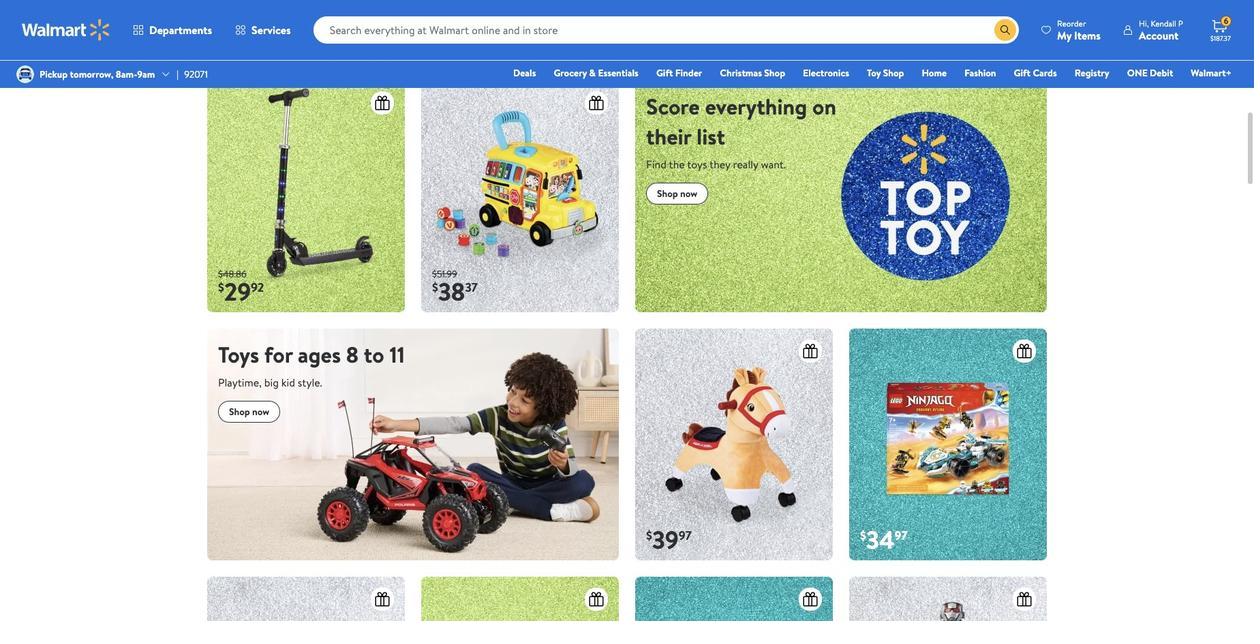 Task type: vqa. For each thing, say whether or not it's contained in the screenshot.
Pickup
yes



Task type: describe. For each thing, give the bounding box(es) containing it.
24 for 49
[[866, 26, 895, 60]]

|
[[177, 67, 179, 81]]

playtime,
[[218, 375, 262, 390]]

debit
[[1150, 66, 1173, 80]]

$26.99
[[218, 18, 246, 32]]

kid
[[281, 375, 295, 390]]

6 $187.37
[[1211, 15, 1231, 43]]

$51.99 $ 38 37
[[432, 267, 478, 309]]

$ 39 97
[[646, 523, 692, 557]]

9am
[[137, 67, 155, 81]]

services button
[[224, 14, 302, 46]]

one debit
[[1127, 66, 1173, 80]]

$ inside $29.49 $ 24 23
[[860, 30, 866, 47]]

reorder
[[1057, 17, 1086, 29]]

christmas shop
[[720, 66, 785, 80]]

score
[[646, 92, 700, 122]]

lego ninjago zane's dragon power spinjitzu race car 71791 building toy set, features a ninja car, 2 hover flyers, dragon and 4 minifigures, christmas gift idea for 7 year old boys and girls image
[[849, 329, 1047, 561]]

walmart+ link
[[1185, 65, 1238, 80]]

toys
[[218, 340, 259, 370]]

6
[[1224, 15, 1229, 27]]

20
[[224, 26, 252, 60]]

$ inside $26.99 $ 20 99
[[218, 30, 224, 47]]

$ inside $ 49 88
[[646, 30, 652, 47]]

shop now button for score everything on their list
[[646, 183, 709, 205]]

8am-
[[116, 67, 137, 81]]

list
[[697, 122, 725, 152]]

hi,
[[1139, 17, 1149, 29]]

97 for 34
[[895, 527, 908, 544]]

shop down the
[[657, 187, 678, 201]]

christmas
[[720, 66, 762, 80]]

gift for gift finder
[[656, 66, 673, 80]]

gift finder link
[[650, 65, 709, 80]]

finder
[[675, 66, 702, 80]]

to
[[364, 340, 384, 370]]

$ 49 88
[[646, 26, 695, 60]]

style.
[[298, 375, 322, 390]]

39
[[652, 523, 679, 557]]

for
[[264, 340, 293, 370]]

&
[[589, 66, 596, 80]]

account
[[1139, 28, 1179, 43]]

deals
[[513, 66, 536, 80]]

p
[[1179, 17, 1183, 29]]

0 horizontal spatial  image
[[16, 65, 34, 83]]

$48.86 $ 29 92
[[218, 267, 264, 309]]

search icon image
[[1000, 25, 1011, 35]]

11
[[390, 340, 405, 370]]

pickup tomorrow, 8am-9am
[[40, 67, 155, 81]]

toy
[[867, 66, 881, 80]]

on
[[813, 92, 837, 122]]

one debit link
[[1121, 65, 1180, 80]]

toys for ages 8 to 11 playtime, big kid style.
[[218, 340, 405, 390]]

they
[[710, 157, 731, 172]]

find
[[646, 157, 667, 172]]

$ inside $48.86 $ 29 92
[[218, 279, 224, 296]]

99
[[252, 30, 266, 47]]

8
[[346, 340, 359, 370]]

$ inside $51.99 $ 38 37
[[432, 279, 438, 296]]

home
[[922, 66, 947, 80]]

gift cards
[[1014, 66, 1057, 80]]

departments button
[[121, 14, 224, 46]]

gift finder
[[656, 66, 702, 80]]

the
[[669, 157, 685, 172]]

departments
[[149, 22, 212, 37]]

gift cards link
[[1008, 65, 1063, 80]]

hi, kendall p account
[[1139, 17, 1183, 43]]

services
[[252, 22, 291, 37]]

shop now button for toys for ages 8 to 11
[[218, 401, 280, 423]]

now for toys
[[252, 405, 270, 419]]

registry link
[[1069, 65, 1116, 80]]

tomorrow,
[[70, 67, 113, 81]]

pickup
[[40, 67, 68, 81]]

 image for score everything on their list
[[635, 81, 1047, 312]]

$ inside "$ 39 97"
[[646, 527, 652, 544]]

want.
[[761, 157, 786, 172]]

shop now for score everything on their list
[[657, 187, 698, 201]]

grocery & essentials
[[554, 66, 639, 80]]

jetson orbit light-up folding kids kick scooter, blue image
[[207, 81, 405, 312]]

$29.49 $ 24 23
[[860, 18, 908, 60]]

 image for toys for ages 8 to 11
[[207, 329, 619, 561]]

$34.99 $ 24 97
[[432, 19, 480, 61]]

88
[[681, 30, 695, 47]]

$29.49
[[860, 18, 888, 32]]



Task type: locate. For each thing, give the bounding box(es) containing it.
christmas shop link
[[714, 65, 792, 80]]

97 for 39
[[679, 527, 692, 544]]

electronics
[[803, 66, 849, 80]]

$26.99 $ 20 99
[[218, 18, 266, 60]]

ages
[[298, 340, 341, 370]]

toys
[[687, 157, 707, 172]]

$ inside $34.99 $ 24 97
[[432, 31, 438, 48]]

toy shop link
[[861, 65, 910, 80]]

walmart image
[[22, 19, 110, 41]]

49
[[652, 26, 681, 60]]

2 horizontal spatial 97
[[895, 527, 908, 544]]

my
[[1057, 28, 1072, 43]]

97
[[467, 31, 480, 48], [679, 527, 692, 544], [895, 527, 908, 544]]

kendall
[[1151, 17, 1177, 29]]

walmart+
[[1191, 66, 1232, 80]]

$187.37
[[1211, 33, 1231, 43]]

$ 34 97
[[860, 523, 908, 557]]

24 inside $29.49 $ 24 23
[[866, 26, 895, 60]]

29
[[224, 275, 251, 309]]

shop now
[[657, 187, 698, 201], [229, 405, 270, 419]]

1 vertical spatial now
[[252, 405, 270, 419]]

shop now for toys for ages 8 to 11
[[229, 405, 270, 419]]

38
[[438, 275, 465, 309]]

$ inside $ 34 97
[[860, 527, 866, 544]]

37
[[465, 279, 478, 296]]

$48.86
[[218, 267, 247, 281]]

$51.99
[[432, 267, 457, 281]]

now down big
[[252, 405, 270, 419]]

23
[[895, 30, 908, 47]]

gift
[[656, 66, 673, 80], [1014, 66, 1031, 80]]

0 horizontal spatial 97
[[467, 31, 480, 48]]

34
[[866, 523, 895, 557]]

everything
[[705, 92, 807, 122]]

24 for $
[[438, 27, 467, 61]]

1 horizontal spatial shop now
[[657, 187, 698, 201]]

gift for gift cards
[[1014, 66, 1031, 80]]

1 gift from the left
[[656, 66, 673, 80]]

shop now button down playtime, on the left bottom of page
[[218, 401, 280, 423]]

cards
[[1033, 66, 1057, 80]]

score everything on their list find the toys they really want.
[[646, 92, 837, 172]]

now
[[680, 187, 698, 201], [252, 405, 270, 419]]

97 inside $34.99 $ 24 97
[[467, 31, 480, 48]]

92
[[251, 279, 264, 296]]

gift left finder on the top of page
[[656, 66, 673, 80]]

1 horizontal spatial shop now button
[[646, 183, 709, 205]]

shop now down playtime, on the left bottom of page
[[229, 405, 270, 419]]

radio flyer, boots: rolling pony, plush caster ride-on horse for girls and boys image
[[635, 329, 833, 561]]

shop now button down the
[[646, 183, 709, 205]]

0 horizontal spatial shop now button
[[218, 401, 280, 423]]

1 horizontal spatial gift
[[1014, 66, 1031, 80]]

0 vertical spatial shop now button
[[646, 183, 709, 205]]

24 inside $34.99 $ 24 97
[[438, 27, 467, 61]]

grocery
[[554, 66, 587, 80]]

1 vertical spatial shop now button
[[218, 401, 280, 423]]

really
[[733, 157, 759, 172]]

shop down playtime, on the left bottom of page
[[229, 405, 250, 419]]

97 inside "$ 39 97"
[[679, 527, 692, 544]]

2 gift from the left
[[1014, 66, 1031, 80]]

0 vertical spatial now
[[680, 187, 698, 201]]

shop now button
[[646, 183, 709, 205], [218, 401, 280, 423]]

big
[[264, 375, 279, 390]]

cocomelon ultimate adventure learning bus, preschool learning and education, kids toys for ages 18 month image
[[421, 81, 619, 312]]

1 vertical spatial shop now
[[229, 405, 270, 419]]

97 inside $ 34 97
[[895, 527, 908, 544]]

0 horizontal spatial gift
[[656, 66, 673, 80]]

reorder my items
[[1057, 17, 1101, 43]]

shop
[[764, 66, 785, 80], [883, 66, 904, 80], [657, 187, 678, 201], [229, 405, 250, 419]]

one
[[1127, 66, 1148, 80]]

0 horizontal spatial 24
[[438, 27, 467, 61]]

electronics link
[[797, 65, 856, 80]]

0 horizontal spatial now
[[252, 405, 270, 419]]

0 horizontal spatial shop now
[[229, 405, 270, 419]]

registry
[[1075, 66, 1110, 80]]

fashion
[[965, 66, 996, 80]]

toy shop
[[867, 66, 904, 80]]

Walmart Site-Wide search field
[[313, 16, 1019, 44]]

now down toys
[[680, 187, 698, 201]]

| 92071
[[177, 67, 208, 81]]

2 horizontal spatial  image
[[635, 81, 1047, 312]]

gift left cards
[[1014, 66, 1031, 80]]

24
[[866, 26, 895, 60], [438, 27, 467, 61]]

deals link
[[507, 65, 542, 80]]

items
[[1074, 28, 1101, 43]]

 image
[[16, 65, 34, 83], [635, 81, 1047, 312], [207, 329, 619, 561]]

92071
[[184, 67, 208, 81]]

now for score
[[680, 187, 698, 201]]

essentials
[[598, 66, 639, 80]]

gift inside "link"
[[656, 66, 673, 80]]

shop right toy
[[883, 66, 904, 80]]

grocery & essentials link
[[548, 65, 645, 80]]

1 horizontal spatial 24
[[866, 26, 895, 60]]

Search search field
[[313, 16, 1019, 44]]

shop right christmas
[[764, 66, 785, 80]]

0 vertical spatial shop now
[[657, 187, 698, 201]]

home link
[[916, 65, 953, 80]]

1 horizontal spatial 97
[[679, 527, 692, 544]]

shop now down the
[[657, 187, 698, 201]]

their
[[646, 122, 691, 152]]

1 horizontal spatial  image
[[207, 329, 619, 561]]

$
[[218, 30, 224, 47], [646, 30, 652, 47], [860, 30, 866, 47], [432, 31, 438, 48], [218, 279, 224, 296], [432, 279, 438, 296], [646, 527, 652, 544], [860, 527, 866, 544]]

$34.99
[[432, 19, 460, 33]]

1 horizontal spatial now
[[680, 187, 698, 201]]

fashion link
[[959, 65, 1003, 80]]



